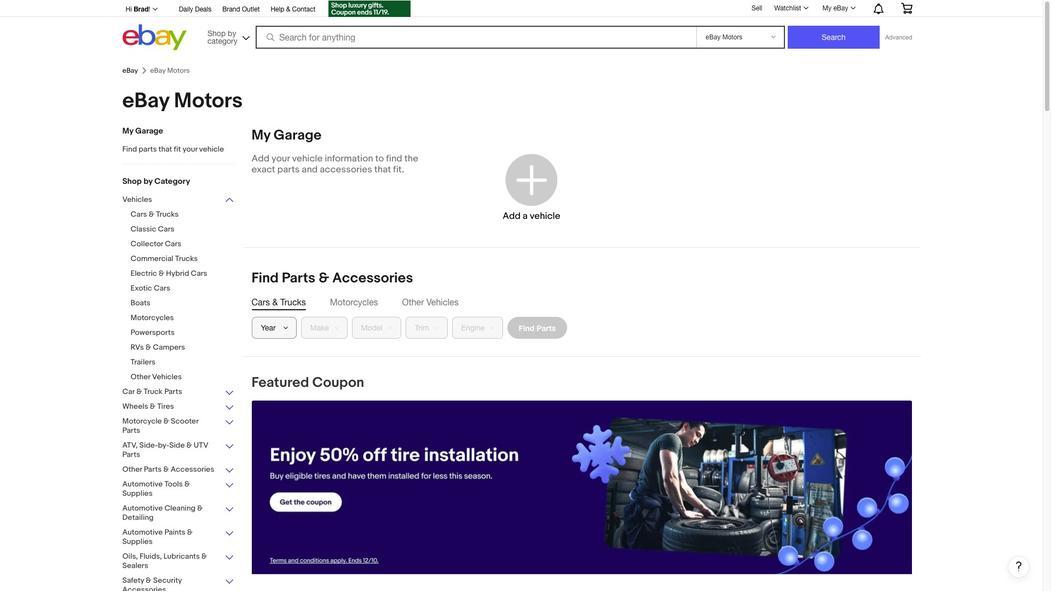 Task type: describe. For each thing, give the bounding box(es) containing it.
scooter
[[171, 417, 198, 426]]

1 automotive from the top
[[122, 480, 163, 489]]

help & contact
[[271, 5, 316, 13]]

oils, fluids, lubricants & sealers button
[[122, 552, 235, 572]]

find for find parts & accessories
[[252, 270, 279, 287]]

automotive cleaning & detailing button
[[122, 504, 235, 523]]

add your vehicle information to find the exact parts and accessories that fit.
[[252, 153, 418, 175]]

shop by category
[[208, 29, 237, 45]]

& inside help & contact link
[[286, 5, 290, 13]]

help, opens dialogs image
[[1014, 561, 1024, 572]]

powersports
[[131, 328, 175, 337]]

advanced
[[885, 34, 912, 41]]

2 supplies from the top
[[122, 537, 153, 546]]

hi
[[126, 5, 132, 13]]

oils,
[[122, 552, 138, 561]]

2 vertical spatial trucks
[[280, 297, 306, 307]]

motors
[[174, 88, 243, 114]]

accessories
[[320, 164, 372, 175]]

0 vertical spatial vehicles
[[122, 195, 152, 204]]

watchlist link
[[768, 2, 813, 15]]

collector cars link
[[131, 239, 243, 250]]

trailers
[[131, 358, 156, 367]]

contact
[[292, 5, 316, 13]]

add for add your vehicle information to find the exact parts and accessories that fit.
[[252, 153, 270, 164]]

car & truck parts button
[[122, 387, 235, 398]]

2 vertical spatial vehicles
[[152, 372, 182, 382]]

shop by category
[[122, 176, 190, 187]]

1 vertical spatial other
[[131, 372, 150, 382]]

safety & security accessories button
[[122, 576, 235, 591]]

collector
[[131, 239, 163, 249]]

exact
[[252, 164, 275, 175]]

boats link
[[131, 298, 243, 309]]

parts inside button
[[537, 323, 556, 333]]

1 horizontal spatial garage
[[274, 127, 322, 144]]

vehicles cars & trucks classic cars collector cars commercial trucks electric & hybrid cars exotic cars boats motorcycles powersports rvs & campers trailers other vehicles car & truck parts wheels & tires motorcycle & scooter parts atv, side-by-side & utv parts other parts & accessories automotive tools & supplies automotive cleaning & detailing automotive paints & supplies oils, fluids, lubricants & sealers safety & security accessories
[[122, 195, 214, 591]]

hybrid
[[166, 269, 189, 278]]

vehicles button
[[122, 195, 235, 205]]

0 horizontal spatial that
[[159, 145, 172, 154]]

find for find parts
[[519, 323, 535, 333]]

the
[[404, 153, 418, 164]]

wheels & tires button
[[122, 402, 235, 412]]

your inside add your vehicle information to find the exact parts and accessories that fit.
[[272, 153, 290, 164]]

0 vertical spatial trucks
[[156, 210, 179, 219]]

hi brad !
[[126, 5, 150, 13]]

my garage inside 'main content'
[[252, 127, 322, 144]]

electric
[[131, 269, 157, 278]]

commercial
[[131, 254, 173, 263]]

coupon
[[312, 375, 364, 392]]

brand outlet link
[[222, 4, 260, 16]]

find parts button
[[507, 317, 568, 339]]

rvs
[[131, 343, 144, 352]]

advanced link
[[880, 26, 918, 48]]

campers
[[153, 343, 185, 352]]

none submit inside shop by category banner
[[788, 26, 880, 49]]

1 supplies from the top
[[122, 489, 153, 498]]

classic
[[131, 224, 156, 234]]

by-
[[158, 441, 169, 450]]

find parts
[[519, 323, 556, 333]]

exotic
[[131, 284, 152, 293]]

shop by category banner
[[120, 0, 921, 53]]

help & contact link
[[271, 4, 316, 16]]

by for category
[[228, 29, 236, 38]]

1 horizontal spatial my
[[252, 127, 271, 144]]

2 automotive from the top
[[122, 504, 163, 513]]

my ebay link
[[817, 2, 860, 15]]

motorcycle
[[122, 417, 162, 426]]

0 horizontal spatial accessories
[[122, 585, 166, 591]]

motorcycles link
[[131, 313, 243, 324]]

0 horizontal spatial my
[[122, 126, 133, 136]]

brand outlet
[[222, 5, 260, 13]]

cleaning
[[164, 504, 196, 513]]

daily deals link
[[179, 4, 211, 16]]

side
[[169, 441, 185, 450]]

automotive tools & supplies button
[[122, 480, 235, 499]]

vehicle for add a vehicle
[[530, 211, 560, 221]]

cars & trucks link
[[131, 210, 243, 220]]

ebay motors
[[122, 88, 243, 114]]

category
[[154, 176, 190, 187]]

truck
[[144, 387, 163, 396]]

parts inside add your vehicle information to find the exact parts and accessories that fit.
[[277, 164, 300, 175]]

wheels
[[122, 402, 148, 411]]

fit
[[174, 145, 181, 154]]

brand
[[222, 5, 240, 13]]

cars & trucks
[[252, 297, 306, 307]]

find parts & accessories
[[252, 270, 413, 287]]

2 horizontal spatial accessories
[[332, 270, 413, 287]]

other vehicles
[[402, 297, 459, 307]]

classic cars link
[[131, 224, 243, 235]]

paints
[[164, 528, 185, 537]]

add for add a vehicle
[[503, 211, 521, 221]]

watchlist
[[774, 4, 801, 12]]

exotic cars link
[[131, 284, 243, 294]]

find parts that fit your vehicle
[[122, 145, 224, 154]]

information
[[325, 153, 373, 164]]



Task type: locate. For each thing, give the bounding box(es) containing it.
trucks down the "vehicles" dropdown button
[[156, 210, 179, 219]]

supplies up oils, on the left of page
[[122, 537, 153, 546]]

None text field
[[252, 401, 912, 575]]

that left fit. on the left of the page
[[374, 164, 391, 175]]

daily
[[179, 5, 193, 13]]

trucks
[[156, 210, 179, 219], [175, 254, 198, 263], [280, 297, 306, 307]]

commercial trucks link
[[131, 254, 243, 264]]

find
[[386, 153, 402, 164]]

tab list containing cars & trucks
[[252, 296, 912, 308]]

brad
[[134, 5, 149, 13]]

0 vertical spatial parts
[[139, 145, 157, 154]]

trucks down find parts & accessories
[[280, 297, 306, 307]]

0 vertical spatial find
[[122, 145, 137, 154]]

0 horizontal spatial your
[[183, 145, 198, 154]]

2 vertical spatial ebay
[[122, 88, 169, 114]]

that
[[159, 145, 172, 154], [374, 164, 391, 175]]

supplies up detailing
[[122, 489, 153, 498]]

1 vertical spatial find
[[252, 270, 279, 287]]

help
[[271, 5, 284, 13]]

trucks down collector cars link in the left of the page
[[175, 254, 198, 263]]

car
[[122, 387, 135, 396]]

0 vertical spatial accessories
[[332, 270, 413, 287]]

2 vertical spatial find
[[519, 323, 535, 333]]

automotive paints & supplies button
[[122, 528, 235, 548]]

that inside add your vehicle information to find the exact parts and accessories that fit.
[[374, 164, 391, 175]]

sealers
[[122, 561, 148, 571]]

0 horizontal spatial shop
[[122, 176, 142, 187]]

add a vehicle image
[[503, 151, 560, 208]]

find
[[122, 145, 137, 154], [252, 270, 279, 287], [519, 323, 535, 333]]

add a vehicle button
[[464, 138, 600, 237]]

accessories
[[332, 270, 413, 287], [171, 465, 214, 474], [122, 585, 166, 591]]

parts left 'fit'
[[139, 145, 157, 154]]

0 vertical spatial other
[[402, 297, 424, 307]]

by for category
[[144, 176, 153, 187]]

electric & hybrid cars link
[[131, 269, 243, 279]]

1 horizontal spatial my garage
[[252, 127, 322, 144]]

tools
[[164, 480, 183, 489]]

add inside add your vehicle information to find the exact parts and accessories that fit.
[[252, 153, 270, 164]]

enjoy 50% off tire installation image
[[252, 401, 912, 574]]

shop left category
[[122, 176, 142, 187]]

2 vertical spatial automotive
[[122, 528, 163, 537]]

0 vertical spatial that
[[159, 145, 172, 154]]

2 vertical spatial accessories
[[122, 585, 166, 591]]

1 vertical spatial trucks
[[175, 254, 198, 263]]

0 vertical spatial by
[[228, 29, 236, 38]]

your shopping cart image
[[900, 3, 913, 14]]

add a vehicle
[[503, 211, 560, 221]]

that left 'fit'
[[159, 145, 172, 154]]

my garage up find parts that fit your vehicle
[[122, 126, 163, 136]]

1 vertical spatial shop
[[122, 176, 142, 187]]

main content
[[243, 127, 1030, 591]]

fluids,
[[140, 552, 162, 561]]

get the coupon image
[[329, 1, 411, 17]]

other
[[402, 297, 424, 307], [131, 372, 150, 382], [122, 465, 142, 474]]

vehicles
[[122, 195, 152, 204], [427, 297, 459, 307], [152, 372, 182, 382]]

powersports link
[[131, 328, 243, 338]]

Search for anything text field
[[257, 27, 694, 48]]

ebay for ebay motors
[[122, 88, 169, 114]]

0 horizontal spatial motorcycles
[[131, 313, 174, 323]]

shop for shop by category
[[122, 176, 142, 187]]

shop
[[208, 29, 226, 38], [122, 176, 142, 187]]

deals
[[195, 5, 211, 13]]

add left and
[[252, 153, 270, 164]]

0 vertical spatial supplies
[[122, 489, 153, 498]]

to
[[375, 153, 384, 164]]

my up find parts that fit your vehicle
[[122, 126, 133, 136]]

vehicle inside add your vehicle information to find the exact parts and accessories that fit.
[[292, 153, 323, 164]]

vehicle left information
[[292, 153, 323, 164]]

ebay for ebay
[[122, 66, 138, 75]]

0 vertical spatial add
[[252, 153, 270, 164]]

fit.
[[393, 164, 404, 175]]

parts
[[139, 145, 157, 154], [277, 164, 300, 175]]

1 vertical spatial automotive
[[122, 504, 163, 513]]

tires
[[157, 402, 174, 411]]

my right watchlist link on the top right of the page
[[823, 4, 832, 12]]

None submit
[[788, 26, 880, 49]]

garage up and
[[274, 127, 322, 144]]

0 vertical spatial shop
[[208, 29, 226, 38]]

your right 'fit'
[[183, 145, 198, 154]]

a
[[523, 211, 528, 221]]

rvs & campers link
[[131, 343, 243, 353]]

add left "a"
[[503, 211, 521, 221]]

0 horizontal spatial vehicle
[[199, 145, 224, 154]]

lubricants
[[164, 552, 200, 561]]

1 horizontal spatial that
[[374, 164, 391, 175]]

0 horizontal spatial find
[[122, 145, 137, 154]]

and
[[302, 164, 318, 175]]

!
[[149, 5, 150, 13]]

tab list
[[252, 296, 912, 308]]

other parts & accessories button
[[122, 465, 235, 475]]

ebay link
[[122, 66, 138, 75]]

atv,
[[122, 441, 138, 450]]

motorcycles inside vehicles cars & trucks classic cars collector cars commercial trucks electric & hybrid cars exotic cars boats motorcycles powersports rvs & campers trailers other vehicles car & truck parts wheels & tires motorcycle & scooter parts atv, side-by-side & utv parts other parts & accessories automotive tools & supplies automotive cleaning & detailing automotive paints & supplies oils, fluids, lubricants & sealers safety & security accessories
[[131, 313, 174, 323]]

outlet
[[242, 5, 260, 13]]

supplies
[[122, 489, 153, 498], [122, 537, 153, 546]]

2 horizontal spatial my
[[823, 4, 832, 12]]

1 vertical spatial supplies
[[122, 537, 153, 546]]

category
[[208, 36, 237, 45]]

shop by category button
[[203, 24, 252, 48]]

1 vertical spatial add
[[503, 211, 521, 221]]

sell
[[752, 4, 762, 12]]

garage
[[135, 126, 163, 136], [274, 127, 322, 144]]

vehicle inside button
[[530, 211, 560, 221]]

0 vertical spatial motorcycles
[[330, 297, 378, 307]]

1 horizontal spatial shop
[[208, 29, 226, 38]]

1 horizontal spatial parts
[[277, 164, 300, 175]]

vehicle right "a"
[[530, 211, 560, 221]]

1 vertical spatial that
[[374, 164, 391, 175]]

0 vertical spatial ebay
[[834, 4, 848, 12]]

shop down deals
[[208, 29, 226, 38]]

1 horizontal spatial by
[[228, 29, 236, 38]]

find for find parts that fit your vehicle
[[122, 145, 137, 154]]

automotive left tools
[[122, 480, 163, 489]]

automotive down detailing
[[122, 528, 163, 537]]

vehicle
[[199, 145, 224, 154], [292, 153, 323, 164], [530, 211, 560, 221]]

my inside account navigation
[[823, 4, 832, 12]]

1 horizontal spatial vehicle
[[292, 153, 323, 164]]

daily deals
[[179, 5, 211, 13]]

1 horizontal spatial find
[[252, 270, 279, 287]]

other vehicles link
[[131, 372, 243, 383]]

utv
[[194, 441, 208, 450]]

parts
[[282, 270, 315, 287], [537, 323, 556, 333], [164, 387, 182, 396], [122, 426, 140, 435], [122, 450, 140, 459], [144, 465, 162, 474]]

main content containing my garage
[[243, 127, 1030, 591]]

vehicle for add your vehicle information to find the exact parts and accessories that fit.
[[292, 153, 323, 164]]

your
[[183, 145, 198, 154], [272, 153, 290, 164]]

0 horizontal spatial parts
[[139, 145, 157, 154]]

by
[[228, 29, 236, 38], [144, 176, 153, 187]]

0 vertical spatial automotive
[[122, 480, 163, 489]]

featured
[[252, 375, 309, 392]]

1 horizontal spatial add
[[503, 211, 521, 221]]

1 vertical spatial ebay
[[122, 66, 138, 75]]

garage up find parts that fit your vehicle
[[135, 126, 163, 136]]

1 horizontal spatial motorcycles
[[330, 297, 378, 307]]

account navigation
[[120, 0, 921, 19]]

&
[[286, 5, 290, 13], [149, 210, 154, 219], [159, 269, 164, 278], [319, 270, 329, 287], [272, 297, 278, 307], [146, 343, 151, 352], [136, 387, 142, 396], [150, 402, 156, 411], [164, 417, 169, 426], [186, 441, 192, 450], [163, 465, 169, 474], [185, 480, 190, 489], [197, 504, 203, 513], [187, 528, 193, 537], [202, 552, 207, 561], [146, 576, 151, 585]]

motorcycles up powersports
[[131, 313, 174, 323]]

motorcycles inside tab list
[[330, 297, 378, 307]]

1 horizontal spatial your
[[272, 153, 290, 164]]

shop for shop by category
[[208, 29, 226, 38]]

0 horizontal spatial add
[[252, 153, 270, 164]]

3 automotive from the top
[[122, 528, 163, 537]]

boats
[[131, 298, 150, 308]]

cars
[[131, 210, 147, 219], [158, 224, 174, 234], [165, 239, 181, 249], [191, 269, 207, 278], [154, 284, 170, 293], [252, 297, 270, 307]]

by down brand
[[228, 29, 236, 38]]

0 horizontal spatial by
[[144, 176, 153, 187]]

add inside button
[[503, 211, 521, 221]]

0 horizontal spatial garage
[[135, 126, 163, 136]]

sell link
[[747, 4, 767, 12]]

my ebay
[[823, 4, 848, 12]]

find inside button
[[519, 323, 535, 333]]

featured coupon
[[252, 375, 364, 392]]

motorcycles
[[330, 297, 378, 307], [131, 313, 174, 323]]

1 vertical spatial accessories
[[171, 465, 214, 474]]

my up exact
[[252, 127, 271, 144]]

by inside the shop by category
[[228, 29, 236, 38]]

2 horizontal spatial vehicle
[[530, 211, 560, 221]]

vehicle right 'fit'
[[199, 145, 224, 154]]

1 vertical spatial parts
[[277, 164, 300, 175]]

shop inside the shop by category
[[208, 29, 226, 38]]

2 horizontal spatial find
[[519, 323, 535, 333]]

safety
[[122, 576, 144, 585]]

security
[[153, 576, 182, 585]]

1 vertical spatial by
[[144, 176, 153, 187]]

my
[[823, 4, 832, 12], [122, 126, 133, 136], [252, 127, 271, 144]]

1 vertical spatial vehicles
[[427, 297, 459, 307]]

your left and
[[272, 153, 290, 164]]

by left category
[[144, 176, 153, 187]]

motorcycles down find parts & accessories
[[330, 297, 378, 307]]

motorcycle & scooter parts button
[[122, 417, 235, 436]]

1 horizontal spatial accessories
[[171, 465, 214, 474]]

2 vertical spatial other
[[122, 465, 142, 474]]

1 vertical spatial motorcycles
[[131, 313, 174, 323]]

parts left and
[[277, 164, 300, 175]]

side-
[[139, 441, 158, 450]]

ebay inside account navigation
[[834, 4, 848, 12]]

automotive left cleaning
[[122, 504, 163, 513]]

my garage up exact
[[252, 127, 322, 144]]

detailing
[[122, 513, 154, 522]]

0 horizontal spatial my garage
[[122, 126, 163, 136]]

atv, side-by-side & utv parts button
[[122, 441, 235, 460]]



Task type: vqa. For each thing, say whether or not it's contained in the screenshot.
THE TRAILERS Link
yes



